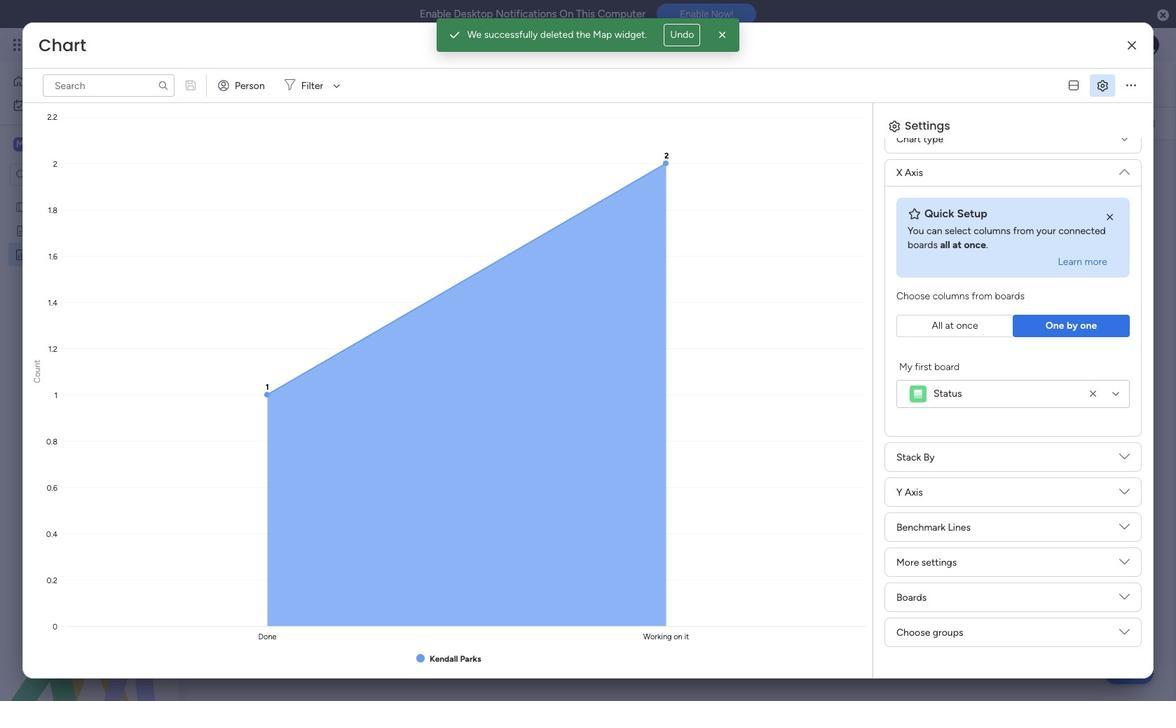 Task type: describe. For each thing, give the bounding box(es) containing it.
x
[[897, 167, 903, 179]]

quick
[[925, 207, 955, 220]]

map
[[593, 29, 612, 41]]

Filter dashboard by text search field
[[418, 112, 550, 135]]

kendall parks image
[[1137, 34, 1160, 56]]

dapulse dropdown down arrow image for stack by
[[1120, 452, 1130, 467]]

board inside list box
[[69, 201, 94, 212]]

undo
[[671, 29, 694, 41]]

stack
[[897, 451, 922, 463]]

share
[[1089, 77, 1114, 89]]

at for all
[[953, 239, 962, 251]]

filter inside 'new dashboard' banner
[[677, 117, 699, 129]]

enable now! button
[[657, 4, 757, 25]]

my work link
[[8, 94, 170, 116]]

groups
[[933, 627, 964, 638]]

0 horizontal spatial from
[[972, 290, 993, 302]]

boards inside you can select columns from your connected boards
[[908, 239, 938, 251]]

y axis
[[897, 486, 923, 498]]

settings
[[922, 556, 957, 568]]

dapulse x slim image
[[1128, 40, 1137, 51]]

on
[[560, 8, 574, 20]]

meeting
[[33, 224, 69, 236]]

home link
[[8, 70, 170, 93]]

boards
[[897, 591, 927, 603]]

help
[[1117, 666, 1142, 680]]

benchmark
[[897, 521, 946, 533]]

setup
[[957, 207, 988, 220]]

the
[[576, 29, 591, 41]]

widget
[[248, 117, 279, 129]]

columns inside you can select columns from your connected boards
[[974, 225, 1011, 237]]

dapulse dropdown down arrow image for type
[[1120, 133, 1130, 149]]

can
[[927, 225, 943, 237]]

dapulse dropdown down arrow image for groups
[[1120, 627, 1130, 643]]

my first board group
[[897, 360, 1130, 408]]

you can select columns from your connected boards
[[908, 225, 1106, 251]]

3 dapulse dropdown down arrow image from the top
[[1120, 592, 1130, 608]]

home
[[31, 75, 58, 87]]

dapulse dropdown down arrow image for benchmark lines
[[1120, 522, 1130, 537]]

connected inside popup button
[[323, 117, 370, 129]]

monday button
[[36, 27, 223, 63]]

my work
[[32, 99, 69, 111]]

enable now!
[[680, 9, 734, 20]]

axis for y axis
[[905, 486, 923, 498]]

workspace
[[60, 137, 115, 151]]

widget.
[[615, 29, 647, 41]]

close image
[[716, 28, 730, 42]]

x axis
[[897, 167, 923, 179]]

arrow down image
[[704, 115, 721, 132]]

person button for filter dashboard by text search field
[[588, 112, 649, 135]]

all
[[932, 320, 943, 332]]

select product image
[[13, 38, 27, 52]]

my first board inside list box
[[33, 201, 94, 212]]

choose for choose columns from boards
[[897, 290, 931, 302]]

successfully
[[484, 29, 538, 41]]

notes
[[72, 224, 99, 236]]

add widget
[[228, 117, 279, 129]]

filter button for filter dashboard by text search field's person popup button
[[654, 112, 721, 135]]

new inside banner
[[211, 68, 259, 100]]

choose groups
[[897, 627, 964, 638]]

2 horizontal spatial chart
[[897, 133, 921, 145]]

enable for enable desktop notifications on this computer
[[420, 8, 451, 20]]

new dashboard banner
[[186, 62, 1177, 140]]

add
[[228, 117, 246, 129]]

one by one button
[[1013, 315, 1130, 337]]

close image
[[1104, 210, 1118, 224]]

add widget button
[[203, 112, 285, 135]]

by
[[924, 451, 935, 463]]

Search in workspace field
[[29, 167, 117, 183]]

share button
[[1063, 72, 1121, 95]]

learn more
[[1059, 256, 1108, 268]]

monday
[[62, 36, 110, 53]]

at for all
[[946, 320, 954, 332]]

you
[[908, 225, 925, 237]]

m
[[16, 138, 24, 150]]

chart for chart field to the top
[[39, 34, 86, 57]]

all at once
[[932, 320, 979, 332]]

enable for enable now!
[[680, 9, 709, 20]]

lottie animation element
[[0, 560, 179, 701]]

your
[[1037, 225, 1057, 237]]

list box containing my first board
[[0, 192, 179, 455]]

New Dashboard field
[[208, 68, 391, 100]]

from inside you can select columns from your connected boards
[[1014, 225, 1035, 237]]

type
[[924, 133, 944, 145]]

.
[[987, 239, 989, 251]]

more
[[1085, 256, 1108, 268]]

main workspace
[[32, 137, 115, 151]]

1 connected board
[[316, 117, 398, 129]]

computer
[[598, 8, 646, 20]]

person button for filter dashboard by text search box
[[212, 74, 273, 97]]

dapulse dropdown down arrow image for y axis
[[1120, 487, 1130, 502]]

notifications
[[496, 8, 557, 20]]

my first board heading
[[900, 360, 960, 374]]

view
[[629, 78, 651, 90]]

all at once .
[[941, 239, 989, 251]]

one by one
[[1046, 320, 1098, 332]]

learn more link
[[1059, 255, 1108, 269]]



Task type: vqa. For each thing, say whether or not it's contained in the screenshot.
Enable desktop notifications
no



Task type: locate. For each thing, give the bounding box(es) containing it.
Chart field
[[35, 34, 90, 57], [215, 157, 259, 175]]

none search field filter dashboard by text
[[418, 112, 550, 135]]

filter button
[[279, 74, 345, 97], [654, 112, 721, 135]]

main
[[32, 137, 57, 151]]

one
[[1046, 320, 1065, 332]]

connected inside you can select columns from your connected boards
[[1059, 225, 1106, 237]]

public dashboard image
[[15, 248, 28, 261]]

enable desktop notifications on this computer
[[420, 8, 646, 20]]

board inside heading
[[935, 361, 960, 373]]

1 dapulse dropdown down arrow image from the top
[[1120, 133, 1130, 149]]

filter button inside 'new dashboard' banner
[[654, 112, 721, 135]]

1 vertical spatial boards
[[995, 290, 1025, 302]]

enable inside button
[[680, 9, 709, 20]]

2 vertical spatial chart
[[219, 157, 255, 175]]

0 vertical spatial first
[[49, 201, 66, 212]]

0 vertical spatial chart
[[39, 34, 86, 57]]

2 horizontal spatial board
[[935, 361, 960, 373]]

learn
[[1059, 256, 1083, 268]]

filter button up 1
[[279, 74, 345, 97]]

1 vertical spatial filter
[[677, 117, 699, 129]]

dapulse dropdown down arrow image for settings
[[1120, 557, 1130, 573]]

chart field down add in the left of the page
[[215, 157, 259, 175]]

view button
[[622, 73, 657, 95]]

0 vertical spatial board
[[372, 117, 398, 129]]

boards down you
[[908, 239, 938, 251]]

person
[[235, 80, 265, 92], [610, 117, 640, 129]]

once
[[964, 239, 987, 251], [957, 320, 979, 332]]

columns up . at the top of the page
[[974, 225, 1011, 237]]

public board image for my first board
[[15, 200, 28, 213]]

1 public board image from the top
[[15, 200, 28, 213]]

filter button for person popup button for filter dashboard by text search box
[[279, 74, 345, 97]]

once down select
[[964, 239, 987, 251]]

settings
[[905, 118, 951, 134]]

axis right x
[[905, 167, 923, 179]]

0 vertical spatial person
[[235, 80, 265, 92]]

0 vertical spatial choose
[[897, 290, 931, 302]]

one
[[1081, 320, 1098, 332]]

0 vertical spatial my
[[32, 99, 46, 111]]

desktop
[[454, 8, 493, 20]]

1 horizontal spatial new
[[211, 68, 259, 100]]

dapulse dropdown down arrow image
[[1120, 161, 1130, 177], [1120, 452, 1130, 467], [1120, 487, 1130, 502], [1120, 522, 1130, 537]]

alert containing we successfully deleted the map widget.
[[437, 18, 740, 52]]

my inside option
[[32, 99, 46, 111]]

0 vertical spatial public board image
[[15, 200, 28, 213]]

0 vertical spatial new
[[211, 68, 259, 100]]

dashboard inside list box
[[56, 248, 103, 260]]

1 horizontal spatial new dashboard
[[211, 68, 387, 100]]

1
[[316, 117, 320, 129]]

0 horizontal spatial connected
[[323, 117, 370, 129]]

filter button down "view" button
[[654, 112, 721, 135]]

0 vertical spatial person button
[[212, 74, 273, 97]]

option
[[0, 194, 179, 197]]

dashboard
[[264, 68, 387, 100], [56, 248, 103, 260]]

1 horizontal spatial from
[[1014, 225, 1035, 237]]

1 horizontal spatial my first board
[[900, 361, 960, 373]]

lottie animation image
[[0, 560, 179, 701]]

chart
[[39, 34, 86, 57], [897, 133, 921, 145], [219, 157, 255, 175]]

my left work
[[32, 99, 46, 111]]

from left your
[[1014, 225, 1035, 237]]

connected right 1
[[323, 117, 370, 129]]

workspace selection element
[[13, 136, 117, 154]]

chart up home on the left top of the page
[[39, 34, 86, 57]]

1 vertical spatial my
[[33, 201, 46, 212]]

new dashboard up 1
[[211, 68, 387, 100]]

filter
[[301, 80, 324, 92], [677, 117, 699, 129]]

1 vertical spatial chart field
[[215, 157, 259, 175]]

settings image
[[1143, 116, 1157, 130]]

enable left desktop
[[420, 8, 451, 20]]

1 horizontal spatial person
[[610, 117, 640, 129]]

v2 split view image
[[1069, 80, 1079, 91]]

choose left groups
[[897, 627, 931, 638]]

new up add in the left of the page
[[211, 68, 259, 100]]

board up status on the right bottom of the page
[[935, 361, 960, 373]]

1 dapulse dropdown down arrow image from the top
[[1120, 161, 1130, 177]]

1 horizontal spatial person button
[[588, 112, 649, 135]]

more
[[897, 556, 920, 568]]

0 horizontal spatial dashboard
[[56, 248, 103, 260]]

Filter dashboard by text search field
[[43, 74, 175, 97]]

my first board up meeting notes
[[33, 201, 94, 212]]

1 horizontal spatial enable
[[680, 9, 709, 20]]

1 horizontal spatial board
[[372, 117, 398, 129]]

1 vertical spatial chart
[[897, 133, 921, 145]]

choose columns from boards
[[897, 290, 1025, 302]]

1 horizontal spatial filter
[[677, 117, 699, 129]]

choose up all at once button
[[897, 290, 931, 302]]

1 horizontal spatial first
[[915, 361, 932, 373]]

person for filter dashboard by text search field's person popup button
[[610, 117, 640, 129]]

1 horizontal spatial chart
[[219, 157, 255, 175]]

person for person popup button for filter dashboard by text search box
[[235, 80, 265, 92]]

new right public dashboard icon
[[33, 248, 53, 260]]

1 vertical spatial person button
[[588, 112, 649, 135]]

list box
[[0, 192, 179, 455]]

deleted
[[540, 29, 574, 41]]

first inside list box
[[49, 201, 66, 212]]

board inside popup button
[[372, 117, 398, 129]]

this
[[576, 8, 595, 20]]

add to favorites image
[[398, 77, 412, 91]]

dapulse dropdown down arrow image
[[1120, 133, 1130, 149], [1120, 557, 1130, 573], [1120, 592, 1130, 608], [1120, 627, 1130, 643]]

choose for choose groups
[[897, 627, 931, 638]]

dashboard inside banner
[[264, 68, 387, 100]]

my first board up status on the right bottom of the page
[[900, 361, 960, 373]]

workspace image
[[13, 137, 27, 152]]

from up all at once
[[972, 290, 993, 302]]

1 vertical spatial once
[[957, 320, 979, 332]]

dapulse dropdown down arrow image for x axis
[[1120, 161, 1130, 177]]

person button down "view" button
[[588, 112, 649, 135]]

enable up the undo
[[680, 9, 709, 20]]

new inside list box
[[33, 248, 53, 260]]

we
[[467, 29, 482, 41]]

lines
[[948, 521, 971, 533]]

1 horizontal spatial boards
[[995, 290, 1025, 302]]

1 vertical spatial new
[[33, 248, 53, 260]]

0 vertical spatial more dots image
[[1127, 80, 1137, 91]]

once right all
[[957, 320, 979, 332]]

dashboard down notes
[[56, 248, 103, 260]]

0 vertical spatial once
[[964, 239, 987, 251]]

0 horizontal spatial person button
[[212, 74, 273, 97]]

0 vertical spatial dashboard
[[264, 68, 387, 100]]

chart for chart field to the bottom
[[219, 157, 255, 175]]

axis for x axis
[[905, 167, 923, 179]]

1 vertical spatial from
[[972, 290, 993, 302]]

None search field
[[43, 74, 175, 97], [418, 112, 550, 135], [43, 74, 175, 97]]

2 choose from the top
[[897, 627, 931, 638]]

1 horizontal spatial columns
[[974, 225, 1011, 237]]

at inside button
[[946, 320, 954, 332]]

work
[[48, 99, 69, 111]]

3 dapulse dropdown down arrow image from the top
[[1120, 487, 1130, 502]]

0 vertical spatial columns
[[974, 225, 1011, 237]]

first up meeting
[[49, 201, 66, 212]]

1 horizontal spatial connected
[[1059, 225, 1106, 237]]

axis right the 'y'
[[905, 486, 923, 498]]

at inside the quick setup alert
[[953, 239, 962, 251]]

0 horizontal spatial more dots image
[[650, 161, 660, 171]]

enable
[[420, 8, 451, 20], [680, 9, 709, 20]]

quick setup
[[925, 207, 988, 220]]

0 horizontal spatial enable
[[420, 8, 451, 20]]

y
[[897, 486, 903, 498]]

my work option
[[8, 94, 170, 116]]

select
[[945, 225, 972, 237]]

once inside the quick setup alert
[[964, 239, 987, 251]]

my down all at once button
[[900, 361, 913, 373]]

new dashboard down meeting notes
[[33, 248, 103, 260]]

filter left arrow down icon
[[677, 117, 699, 129]]

1 vertical spatial connected
[[1059, 225, 1106, 237]]

first inside heading
[[915, 361, 932, 373]]

4 dapulse dropdown down arrow image from the top
[[1120, 627, 1130, 643]]

my first board
[[33, 201, 94, 212], [900, 361, 960, 373]]

quick setup alert
[[897, 198, 1130, 278]]

1 vertical spatial dashboard
[[56, 248, 103, 260]]

by
[[1067, 320, 1078, 332]]

my inside list box
[[33, 201, 46, 212]]

0 horizontal spatial board
[[69, 201, 94, 212]]

0 vertical spatial at
[[953, 239, 962, 251]]

person up add widget in the left of the page
[[235, 80, 265, 92]]

dapulse close image
[[1158, 8, 1170, 22]]

public board image
[[15, 200, 28, 213], [15, 224, 28, 237]]

2 vertical spatial my
[[900, 361, 913, 373]]

board up notes
[[69, 201, 94, 212]]

0 horizontal spatial chart
[[39, 34, 86, 57]]

2 dapulse dropdown down arrow image from the top
[[1120, 452, 1130, 467]]

alert
[[437, 18, 740, 52]]

first
[[49, 201, 66, 212], [915, 361, 932, 373]]

0 horizontal spatial my first board
[[33, 201, 94, 212]]

once inside button
[[957, 320, 979, 332]]

0 horizontal spatial first
[[49, 201, 66, 212]]

public board image for meeting notes
[[15, 224, 28, 237]]

my inside heading
[[900, 361, 913, 373]]

0 horizontal spatial filter button
[[279, 74, 345, 97]]

chart type
[[897, 133, 944, 145]]

0 vertical spatial chart field
[[35, 34, 90, 57]]

1 choose from the top
[[897, 290, 931, 302]]

person down "view" button
[[610, 117, 640, 129]]

4 dapulse dropdown down arrow image from the top
[[1120, 522, 1130, 537]]

0 horizontal spatial chart field
[[35, 34, 90, 57]]

undo button
[[664, 24, 701, 46]]

1 vertical spatial my first board
[[900, 361, 960, 373]]

0 vertical spatial my first board
[[33, 201, 94, 212]]

person inside 'new dashboard' banner
[[610, 117, 640, 129]]

1 connected board button
[[290, 112, 404, 135]]

1 vertical spatial columns
[[933, 290, 970, 302]]

chart inside chart field
[[219, 157, 255, 175]]

board right 1
[[372, 117, 398, 129]]

we successfully deleted the map widget.
[[467, 29, 647, 41]]

0 horizontal spatial columns
[[933, 290, 970, 302]]

0 vertical spatial connected
[[323, 117, 370, 129]]

chart down add in the left of the page
[[219, 157, 255, 175]]

axis
[[905, 167, 923, 179], [905, 486, 923, 498]]

my
[[32, 99, 46, 111], [33, 201, 46, 212], [900, 361, 913, 373]]

filter left arrow down image
[[301, 80, 324, 92]]

1 vertical spatial choose
[[897, 627, 931, 638]]

my up meeting
[[33, 201, 46, 212]]

my first board inside group
[[900, 361, 960, 373]]

from
[[1014, 225, 1035, 237], [972, 290, 993, 302]]

connected up learn more on the top right of page
[[1059, 225, 1106, 237]]

person button
[[212, 74, 273, 97], [588, 112, 649, 135]]

boards
[[908, 239, 938, 251], [995, 290, 1025, 302]]

1 horizontal spatial dashboard
[[264, 68, 387, 100]]

help button
[[1105, 661, 1154, 684]]

1 horizontal spatial more dots image
[[1127, 80, 1137, 91]]

arrow down image
[[328, 77, 345, 94]]

once for all at once
[[957, 320, 979, 332]]

dashboard up 1
[[264, 68, 387, 100]]

search image
[[158, 80, 169, 91]]

1 vertical spatial at
[[946, 320, 954, 332]]

2 vertical spatial board
[[935, 361, 960, 373]]

0 vertical spatial filter button
[[279, 74, 345, 97]]

benchmark lines
[[897, 521, 971, 533]]

boards down you can select columns from your connected boards
[[995, 290, 1025, 302]]

status
[[934, 388, 962, 400]]

1 horizontal spatial chart field
[[215, 157, 259, 175]]

1 vertical spatial new dashboard
[[33, 248, 103, 260]]

once for all at once .
[[964, 239, 987, 251]]

0 horizontal spatial new
[[33, 248, 53, 260]]

2 dapulse dropdown down arrow image from the top
[[1120, 557, 1130, 573]]

0 horizontal spatial filter
[[301, 80, 324, 92]]

1 vertical spatial first
[[915, 361, 932, 373]]

more dots image
[[1127, 80, 1137, 91], [650, 161, 660, 171]]

1 vertical spatial person
[[610, 117, 640, 129]]

columns up all at once
[[933, 290, 970, 302]]

stack by
[[897, 451, 935, 463]]

new dashboard inside banner
[[211, 68, 387, 100]]

1 horizontal spatial filter button
[[654, 112, 721, 135]]

1 vertical spatial filter button
[[654, 112, 721, 135]]

more settings
[[897, 556, 957, 568]]

0 vertical spatial new dashboard
[[211, 68, 387, 100]]

chart left type
[[897, 133, 921, 145]]

1 vertical spatial axis
[[905, 486, 923, 498]]

connected
[[323, 117, 370, 129], [1059, 225, 1106, 237]]

all at once button
[[897, 315, 1013, 337]]

now!
[[712, 9, 734, 20]]

first down all
[[915, 361, 932, 373]]

at
[[953, 239, 962, 251], [946, 320, 954, 332]]

new dashboard inside list box
[[33, 248, 103, 260]]

chart field up home on the left top of the page
[[35, 34, 90, 57]]

home option
[[8, 70, 170, 93]]

1 vertical spatial board
[[69, 201, 94, 212]]

0 vertical spatial boards
[[908, 239, 938, 251]]

0 vertical spatial axis
[[905, 167, 923, 179]]

0 vertical spatial from
[[1014, 225, 1035, 237]]

meeting notes
[[33, 224, 99, 236]]

0 horizontal spatial person
[[235, 80, 265, 92]]

new dashboard
[[211, 68, 387, 100], [33, 248, 103, 260]]

1 vertical spatial public board image
[[15, 224, 28, 237]]

all
[[941, 239, 951, 251]]

board
[[372, 117, 398, 129], [69, 201, 94, 212], [935, 361, 960, 373]]

0 horizontal spatial boards
[[908, 239, 938, 251]]

1 vertical spatial more dots image
[[650, 161, 660, 171]]

0 vertical spatial filter
[[301, 80, 324, 92]]

0 horizontal spatial new dashboard
[[33, 248, 103, 260]]

choose
[[897, 290, 931, 302], [897, 627, 931, 638]]

2 public board image from the top
[[15, 224, 28, 237]]

person button up add widget 'popup button'
[[212, 74, 273, 97]]



